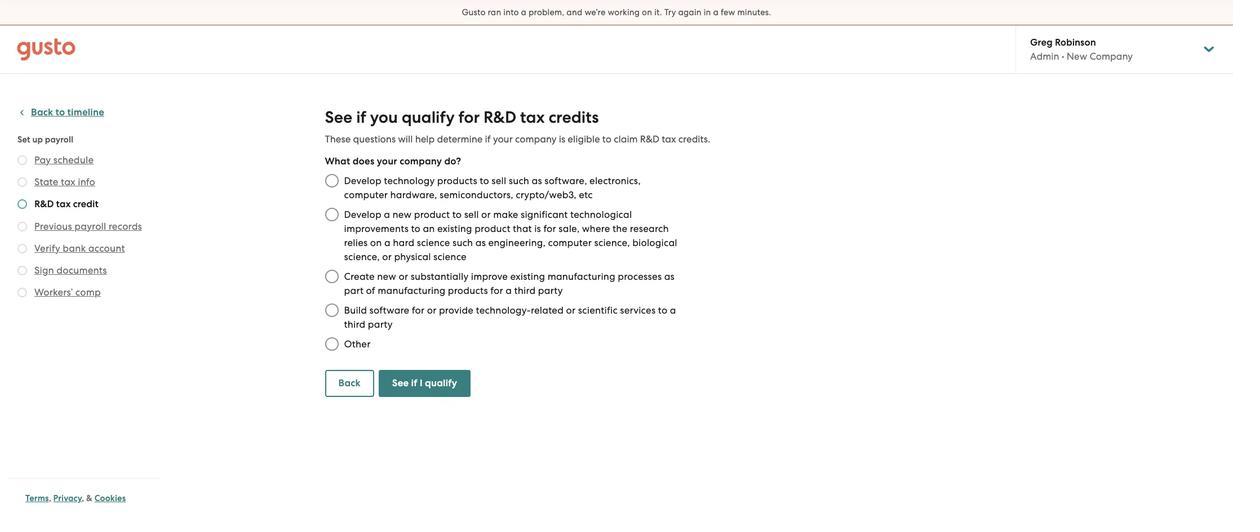 Task type: vqa. For each thing, say whether or not it's contained in the screenshot.
software
yes



Task type: locate. For each thing, give the bounding box(es) containing it.
1 horizontal spatial r&d
[[484, 108, 516, 127]]

related
[[531, 305, 564, 316]]

0 horizontal spatial party
[[368, 319, 393, 330]]

as up crypto/web3,
[[532, 175, 542, 187]]

as inside develop technology products to sell such as software, electronics, computer hardware, semiconductors, crypto/web3, etc
[[532, 175, 542, 187]]

1 vertical spatial on
[[370, 237, 382, 249]]

, left &
[[82, 494, 84, 504]]

1 vertical spatial products
[[448, 285, 488, 296]]

if
[[356, 108, 366, 127], [485, 134, 491, 145], [411, 378, 417, 389]]

a inside build software for or provide technology-related or scientific services to a third party
[[670, 305, 676, 316]]

1 vertical spatial r&d
[[640, 134, 660, 145]]

1 vertical spatial see
[[392, 378, 409, 389]]

ran
[[488, 7, 501, 17]]

0 horizontal spatial payroll
[[45, 135, 73, 145]]

build software for or provide technology-related or scientific services to a third party
[[344, 305, 676, 330]]

to inside develop technology products to sell such as software, electronics, computer hardware, semiconductors, crypto/web3, etc
[[480, 175, 489, 187]]

1 vertical spatial as
[[476, 237, 486, 249]]

1 vertical spatial is
[[534, 223, 541, 234]]

1 vertical spatial payroll
[[75, 221, 106, 232]]

0 horizontal spatial such
[[453, 237, 473, 249]]

science,
[[594, 237, 630, 249], [344, 251, 380, 263]]

science, down the
[[594, 237, 630, 249]]

crypto/web3,
[[516, 189, 577, 201]]

or down physical
[[399, 271, 408, 282]]

state tax info button
[[34, 175, 95, 189]]

electronics,
[[590, 175, 641, 187]]

products inside create new or substantially improve existing manufacturing processes as part of manufacturing products for a third party
[[448, 285, 488, 296]]

1 vertical spatial such
[[453, 237, 473, 249]]

for down improve
[[491, 285, 503, 296]]

0 vertical spatial existing
[[437, 223, 472, 234]]

0 horizontal spatial as
[[476, 237, 486, 249]]

0 horizontal spatial on
[[370, 237, 382, 249]]

0 vertical spatial see
[[325, 108, 352, 127]]

manufacturing up software
[[378, 285, 446, 296]]

an
[[423, 223, 435, 234]]

0 vertical spatial such
[[509, 175, 529, 187]]

0 vertical spatial payroll
[[45, 135, 73, 145]]

cookies button
[[95, 492, 126, 506]]

to
[[56, 107, 65, 118], [602, 134, 612, 145], [480, 175, 489, 187], [452, 209, 462, 220], [411, 223, 420, 234], [658, 305, 668, 316]]

qualify
[[402, 108, 455, 127], [425, 378, 457, 389]]

bank
[[63, 243, 86, 254]]

if left i
[[411, 378, 417, 389]]

for down significant
[[544, 223, 556, 234]]

1 vertical spatial new
[[377, 271, 396, 282]]

1 horizontal spatial your
[[493, 134, 513, 145]]

1 horizontal spatial party
[[538, 285, 563, 296]]

0 vertical spatial new
[[393, 209, 412, 220]]

develop
[[344, 175, 381, 187], [344, 209, 381, 220]]

0 vertical spatial as
[[532, 175, 542, 187]]

check image left workers'
[[17, 288, 27, 298]]

existing inside create new or substantially improve existing manufacturing processes as part of manufacturing products for a third party
[[510, 271, 545, 282]]

back to timeline
[[31, 107, 104, 118]]

0 vertical spatial your
[[493, 134, 513, 145]]

set up payroll
[[17, 135, 73, 145]]

develop down does
[[344, 175, 381, 187]]

1 horizontal spatial if
[[411, 378, 417, 389]]

0 horizontal spatial ,
[[49, 494, 51, 504]]

0 horizontal spatial computer
[[344, 189, 388, 201]]

r&d right claim
[[640, 134, 660, 145]]

does
[[353, 156, 375, 167]]

tax left credit
[[56, 198, 71, 210]]

see inside 'button'
[[392, 378, 409, 389]]

sell down semiconductors, at the top of the page
[[464, 209, 479, 220]]

back for back to timeline
[[31, 107, 53, 118]]

0 vertical spatial third
[[514, 285, 536, 296]]

check image left verify
[[17, 244, 27, 254]]

such inside develop technology products to sell such as software, electronics, computer hardware, semiconductors, crypto/web3, etc
[[509, 175, 529, 187]]

computer down does
[[344, 189, 388, 201]]

as
[[532, 175, 542, 187], [476, 237, 486, 249], [664, 271, 675, 282]]

sell up semiconductors, at the top of the page
[[492, 175, 506, 187]]

r&d down state
[[34, 198, 54, 210]]

make
[[493, 209, 518, 220]]

into
[[503, 7, 519, 17]]

0 vertical spatial if
[[356, 108, 366, 127]]

your right does
[[377, 156, 397, 167]]

sign documents
[[34, 265, 107, 276]]

back inside button
[[338, 378, 361, 389]]

new inside create new or substantially improve existing manufacturing processes as part of manufacturing products for a third party
[[377, 271, 396, 282]]

1 check image from the top
[[17, 156, 27, 165]]

check image left the 'sign'
[[17, 266, 27, 276]]

to up semiconductors, at the top of the page
[[480, 175, 489, 187]]

a left 'hard'
[[384, 237, 391, 249]]

tax up the these questions will help determine if your company is eligible to claim r&d tax credits.
[[520, 108, 545, 127]]

verify bank account button
[[34, 242, 125, 255]]

create
[[344, 271, 375, 282]]

0 horizontal spatial if
[[356, 108, 366, 127]]

on down improvements
[[370, 237, 382, 249]]

1 vertical spatial third
[[344, 319, 365, 330]]

0 vertical spatial manufacturing
[[548, 271, 615, 282]]

r&d up the these questions will help determine if your company is eligible to claim r&d tax credits.
[[484, 108, 516, 127]]

such up the substantially at left
[[453, 237, 473, 249]]

credit
[[73, 198, 98, 210]]

1 check image from the top
[[17, 178, 27, 187]]

third up technology-
[[514, 285, 536, 296]]

0 vertical spatial party
[[538, 285, 563, 296]]

company
[[515, 134, 557, 145], [400, 156, 442, 167]]

products down do?
[[437, 175, 477, 187]]

0 horizontal spatial sell
[[464, 209, 479, 220]]

qualify for you
[[402, 108, 455, 127]]

new right 'create'
[[377, 271, 396, 282]]

check image
[[17, 156, 27, 165], [17, 200, 27, 209], [17, 222, 27, 232], [17, 266, 27, 276], [17, 288, 27, 298]]

back to timeline button
[[17, 106, 104, 119]]

1 horizontal spatial sell
[[492, 175, 506, 187]]

1 horizontal spatial third
[[514, 285, 536, 296]]

workers'
[[34, 287, 73, 298]]

Build software for or provide technology-related or scientific services to a third party radio
[[319, 298, 344, 323]]

info
[[78, 176, 95, 188]]

to left an
[[411, 223, 420, 234]]

is right that
[[534, 223, 541, 234]]

on inside develop a new product to sell or make significant technological improvements to an existing product that is for sale, where the research relies on a hard science such as engineering, computer science, biological science, or physical science
[[370, 237, 382, 249]]

sale,
[[559, 223, 580, 234]]

0 vertical spatial sell
[[492, 175, 506, 187]]

1 vertical spatial your
[[377, 156, 397, 167]]

such inside develop a new product to sell or make significant technological improvements to an existing product that is for sale, where the research relies on a hard science such as engineering, computer science, biological science, or physical science
[[453, 237, 473, 249]]

1 horizontal spatial is
[[559, 134, 565, 145]]

1 horizontal spatial computer
[[548, 237, 592, 249]]

1 vertical spatial computer
[[548, 237, 592, 249]]

0 vertical spatial develop
[[344, 175, 381, 187]]

for inside develop a new product to sell or make significant technological improvements to an existing product that is for sale, where the research relies on a hard science such as engineering, computer science, biological science, or physical science
[[544, 223, 556, 234]]

0 vertical spatial is
[[559, 134, 565, 145]]

new
[[1067, 51, 1087, 62]]

or left provide
[[427, 305, 437, 316]]

product down the make
[[475, 223, 510, 234]]

see for see if i qualify
[[392, 378, 409, 389]]

qualify for i
[[425, 378, 457, 389]]

check image for sign
[[17, 266, 27, 276]]

0 horizontal spatial see
[[325, 108, 352, 127]]

party inside create new or substantially improve existing manufacturing processes as part of manufacturing products for a third party
[[538, 285, 563, 296]]

0 horizontal spatial existing
[[437, 223, 472, 234]]

check image for workers'
[[17, 288, 27, 298]]

company up technology
[[400, 156, 442, 167]]

sign documents button
[[34, 264, 107, 277]]

1 , from the left
[[49, 494, 51, 504]]

improvements
[[344, 223, 409, 234]]

or left physical
[[382, 251, 392, 263]]

state
[[34, 176, 58, 188]]

computer inside develop technology products to sell such as software, electronics, computer hardware, semiconductors, crypto/web3, etc
[[344, 189, 388, 201]]

party up related
[[538, 285, 563, 296]]

1 vertical spatial sell
[[464, 209, 479, 220]]

to left timeline
[[56, 107, 65, 118]]

0 horizontal spatial r&d
[[34, 198, 54, 210]]

0 vertical spatial company
[[515, 134, 557, 145]]

2 vertical spatial r&d
[[34, 198, 54, 210]]

as up improve
[[476, 237, 486, 249]]

2 horizontal spatial as
[[664, 271, 675, 282]]

check image for state
[[17, 178, 27, 187]]

1 vertical spatial back
[[338, 378, 361, 389]]

1 horizontal spatial back
[[338, 378, 361, 389]]

eligible
[[568, 134, 600, 145]]

if right determine
[[485, 134, 491, 145]]

new down hardware,
[[393, 209, 412, 220]]

or inside create new or substantially improve existing manufacturing processes as part of manufacturing products for a third party
[[399, 271, 408, 282]]

do?
[[444, 156, 461, 167]]

to inside build software for or provide technology-related or scientific services to a third party
[[658, 305, 668, 316]]

Other radio
[[319, 332, 344, 357]]

, left privacy link
[[49, 494, 51, 504]]

computer
[[344, 189, 388, 201], [548, 237, 592, 249]]

2 vertical spatial as
[[664, 271, 675, 282]]

see left i
[[392, 378, 409, 389]]

qualify right i
[[425, 378, 457, 389]]

third down build
[[344, 319, 365, 330]]

existing down engineering,
[[510, 271, 545, 282]]

computer down sale,
[[548, 237, 592, 249]]

science, down relies
[[344, 251, 380, 263]]

see if i qualify
[[392, 378, 457, 389]]

payroll up the pay schedule button
[[45, 135, 73, 145]]

if inside the see if i qualify 'button'
[[411, 378, 417, 389]]

existing right an
[[437, 223, 472, 234]]

in
[[704, 7, 711, 17]]

these questions will help determine if your company is eligible to claim r&d tax credits.
[[325, 134, 710, 145]]

check image left previous
[[17, 222, 27, 232]]

set
[[17, 135, 30, 145]]

1 horizontal spatial as
[[532, 175, 542, 187]]

0 vertical spatial check image
[[17, 178, 27, 187]]

5 check image from the top
[[17, 288, 27, 298]]

1 vertical spatial if
[[485, 134, 491, 145]]

workers' comp
[[34, 287, 101, 298]]

privacy
[[53, 494, 82, 504]]

0 vertical spatial back
[[31, 107, 53, 118]]

0 horizontal spatial company
[[400, 156, 442, 167]]

0 vertical spatial on
[[642, 7, 652, 17]]

2 develop from the top
[[344, 209, 381, 220]]

1 vertical spatial check image
[[17, 244, 27, 254]]

for
[[459, 108, 480, 127], [544, 223, 556, 234], [491, 285, 503, 296], [412, 305, 425, 316]]

tax left info
[[61, 176, 75, 188]]

1 horizontal spatial see
[[392, 378, 409, 389]]

what
[[325, 156, 350, 167]]

state tax info
[[34, 176, 95, 188]]

previous payroll records button
[[34, 220, 142, 233]]

1 horizontal spatial ,
[[82, 494, 84, 504]]

0 horizontal spatial back
[[31, 107, 53, 118]]

back up the set up payroll
[[31, 107, 53, 118]]

if for see if i qualify
[[411, 378, 417, 389]]

1 horizontal spatial company
[[515, 134, 557, 145]]

as right processes on the right bottom
[[664, 271, 675, 282]]

schedule
[[53, 154, 94, 166]]

1 horizontal spatial science,
[[594, 237, 630, 249]]

scientific
[[578, 305, 618, 316]]

1 vertical spatial company
[[400, 156, 442, 167]]

computer inside develop a new product to sell or make significant technological improvements to an existing product that is for sale, where the research relies on a hard science such as engineering, computer science, biological science, or physical science
[[548, 237, 592, 249]]

develop for develop a new product to sell or make significant technological improvements to an existing product that is for sale, where the research relies on a hard science such as engineering, computer science, biological science, or physical science
[[344, 209, 381, 220]]

0 vertical spatial science
[[417, 237, 450, 249]]

science down an
[[417, 237, 450, 249]]

1 vertical spatial develop
[[344, 209, 381, 220]]

1 vertical spatial existing
[[510, 271, 545, 282]]

1 vertical spatial product
[[475, 223, 510, 234]]

working
[[608, 7, 640, 17]]

is left eligible
[[559, 134, 565, 145]]

verify
[[34, 243, 60, 254]]

4 check image from the top
[[17, 266, 27, 276]]

develop for develop technology products to sell such as software, electronics, computer hardware, semiconductors, crypto/web3, etc
[[344, 175, 381, 187]]

1 develop from the top
[[344, 175, 381, 187]]

payroll down credit
[[75, 221, 106, 232]]

1 vertical spatial science,
[[344, 251, 380, 263]]

your right determine
[[493, 134, 513, 145]]

1 horizontal spatial existing
[[510, 271, 545, 282]]

see up these
[[325, 108, 352, 127]]

0 horizontal spatial science,
[[344, 251, 380, 263]]

1 vertical spatial science
[[433, 251, 467, 263]]

party down software
[[368, 319, 393, 330]]

&
[[86, 494, 92, 504]]

such up crypto/web3,
[[509, 175, 529, 187]]

1 horizontal spatial manufacturing
[[548, 271, 615, 282]]

0 vertical spatial computer
[[344, 189, 388, 201]]

check image left pay
[[17, 156, 27, 165]]

0 horizontal spatial is
[[534, 223, 541, 234]]

2 horizontal spatial r&d
[[640, 134, 660, 145]]

2 check image from the top
[[17, 200, 27, 209]]

back inside back to timeline button
[[31, 107, 53, 118]]

2 vertical spatial if
[[411, 378, 417, 389]]

processes
[[618, 271, 662, 282]]

up
[[32, 135, 43, 145]]

0 horizontal spatial product
[[414, 209, 450, 220]]

products up provide
[[448, 285, 488, 296]]

develop technology products to sell such as software, electronics, computer hardware, semiconductors, crypto/web3, etc
[[344, 175, 641, 201]]

a up technology-
[[506, 285, 512, 296]]

manufacturing
[[548, 271, 615, 282], [378, 285, 446, 296]]

qualify inside the see if i qualify 'button'
[[425, 378, 457, 389]]

again
[[678, 7, 702, 17]]

develop inside develop a new product to sell or make significant technological improvements to an existing product that is for sale, where the research relies on a hard science such as engineering, computer science, biological science, or physical science
[[344, 209, 381, 220]]

on left 'it.'
[[642, 7, 652, 17]]

2 check image from the top
[[17, 244, 27, 254]]

1 vertical spatial qualify
[[425, 378, 457, 389]]

check image left r&d tax credit
[[17, 200, 27, 209]]

is inside develop a new product to sell or make significant technological improvements to an existing product that is for sale, where the research relies on a hard science such as engineering, computer science, biological science, or physical science
[[534, 223, 541, 234]]

1 vertical spatial manufacturing
[[378, 285, 446, 296]]

pay schedule
[[34, 154, 94, 166]]

develop up improvements
[[344, 209, 381, 220]]

,
[[49, 494, 51, 504], [82, 494, 84, 504]]

1 vertical spatial party
[[368, 319, 393, 330]]

for inside build software for or provide technology-related or scientific services to a third party
[[412, 305, 425, 316]]

new inside develop a new product to sell or make significant technological improvements to an existing product that is for sale, where the research relies on a hard science such as engineering, computer science, biological science, or physical science
[[393, 209, 412, 220]]

provide
[[439, 305, 474, 316]]

a right services
[[670, 305, 676, 316]]

check image
[[17, 178, 27, 187], [17, 244, 27, 254]]

to right services
[[658, 305, 668, 316]]

your
[[493, 134, 513, 145], [377, 156, 397, 167]]

0 horizontal spatial third
[[344, 319, 365, 330]]

1 horizontal spatial such
[[509, 175, 529, 187]]

0 vertical spatial products
[[437, 175, 477, 187]]

qualify up "help"
[[402, 108, 455, 127]]

company down credits
[[515, 134, 557, 145]]

0 vertical spatial qualify
[[402, 108, 455, 127]]

check image left state
[[17, 178, 27, 187]]

1 horizontal spatial on
[[642, 7, 652, 17]]

product up an
[[414, 209, 450, 220]]

manufacturing up scientific in the bottom of the page
[[548, 271, 615, 282]]

for right software
[[412, 305, 425, 316]]

back down other
[[338, 378, 361, 389]]

2 , from the left
[[82, 494, 84, 504]]

science up the substantially at left
[[433, 251, 467, 263]]

timeline
[[67, 107, 104, 118]]

if left you
[[356, 108, 366, 127]]

1 horizontal spatial product
[[475, 223, 510, 234]]

3 check image from the top
[[17, 222, 27, 232]]

develop inside develop technology products to sell such as software, electronics, computer hardware, semiconductors, crypto/web3, etc
[[344, 175, 381, 187]]

1 horizontal spatial payroll
[[75, 221, 106, 232]]

that
[[513, 223, 532, 234]]



Task type: describe. For each thing, give the bounding box(es) containing it.
claim
[[614, 134, 638, 145]]

software,
[[545, 175, 587, 187]]

technology
[[384, 175, 435, 187]]

if for see if you qualify for r&d tax credits
[[356, 108, 366, 127]]

questions
[[353, 134, 396, 145]]

credits
[[549, 108, 599, 127]]

verify bank account
[[34, 243, 125, 254]]

third inside create new or substantially improve existing manufacturing processes as part of manufacturing products for a third party
[[514, 285, 536, 296]]

greg
[[1030, 37, 1053, 48]]

Create new or substantially improve existing manufacturing processes as part of manufacturing products for a third party radio
[[319, 264, 344, 289]]

0 horizontal spatial manufacturing
[[378, 285, 446, 296]]

for up determine
[[459, 108, 480, 127]]

0 vertical spatial product
[[414, 209, 450, 220]]

determine
[[437, 134, 483, 145]]

0 horizontal spatial your
[[377, 156, 397, 167]]

for inside create new or substantially improve existing manufacturing processes as part of manufacturing products for a third party
[[491, 285, 503, 296]]

documents
[[57, 265, 107, 276]]

relies
[[344, 237, 368, 249]]

see for see if you qualify for r&d tax credits
[[325, 108, 352, 127]]

hardware,
[[390, 189, 437, 201]]

a right in
[[713, 7, 719, 17]]

these
[[325, 134, 351, 145]]

software
[[369, 305, 409, 316]]

substantially
[[411, 271, 469, 282]]

Develop technology products to sell such as software, electronics, computer hardware, semiconductors, crypto/web3, etc radio
[[319, 169, 344, 193]]

try
[[664, 7, 676, 17]]

cookies
[[95, 494, 126, 504]]

pay schedule button
[[34, 153, 94, 167]]

greg robinson admin • new company
[[1030, 37, 1133, 62]]

third inside build software for or provide technology-related or scientific services to a third party
[[344, 319, 365, 330]]

sell inside develop a new product to sell or make significant technological improvements to an existing product that is for sale, where the research relies on a hard science such as engineering, computer science, biological science, or physical science
[[464, 209, 479, 220]]

comp
[[75, 287, 101, 298]]

physical
[[394, 251, 431, 263]]

problem,
[[529, 7, 564, 17]]

r&d inside list
[[34, 198, 54, 210]]

as inside develop a new product to sell or make significant technological improvements to an existing product that is for sale, where the research relies on a hard science such as engineering, computer science, biological science, or physical science
[[476, 237, 486, 249]]

see if i qualify button
[[379, 370, 471, 397]]

where
[[582, 223, 610, 234]]

account
[[88, 243, 125, 254]]

technology-
[[476, 305, 531, 316]]

Develop a new product to sell or make significant technological improvements to an existing product that is for sale, where the research relies on a hard science such as engineering, computer science, biological science, or physical science radio
[[319, 202, 344, 227]]

previous
[[34, 221, 72, 232]]

company
[[1090, 51, 1133, 62]]

or left the make
[[481, 209, 491, 220]]

technological
[[570, 209, 632, 220]]

a inside create new or substantially improve existing manufacturing processes as part of manufacturing products for a third party
[[506, 285, 512, 296]]

research
[[630, 223, 669, 234]]

r&d tax credit
[[34, 198, 98, 210]]

few
[[721, 7, 735, 17]]

home image
[[17, 38, 76, 61]]

records
[[109, 221, 142, 232]]

terms
[[25, 494, 49, 504]]

we're
[[585, 7, 606, 17]]

the
[[613, 223, 628, 234]]

pay
[[34, 154, 51, 166]]

help
[[415, 134, 435, 145]]

products inside develop technology products to sell such as software, electronics, computer hardware, semiconductors, crypto/web3, etc
[[437, 175, 477, 187]]

•
[[1062, 51, 1064, 62]]

to inside button
[[56, 107, 65, 118]]

sign
[[34, 265, 54, 276]]

a up improvements
[[384, 209, 390, 220]]

payroll inside button
[[75, 221, 106, 232]]

hard
[[393, 237, 415, 249]]

tax left credits.
[[662, 134, 676, 145]]

existing inside develop a new product to sell or make significant technological improvements to an existing product that is for sale, where the research relies on a hard science such as engineering, computer science, biological science, or physical science
[[437, 223, 472, 234]]

significant
[[521, 209, 568, 220]]

to down semiconductors, at the top of the page
[[452, 209, 462, 220]]

privacy link
[[53, 494, 82, 504]]

sell inside develop technology products to sell such as software, electronics, computer hardware, semiconductors, crypto/web3, etc
[[492, 175, 506, 187]]

see if you qualify for r&d tax credits
[[325, 108, 599, 127]]

will
[[398, 134, 413, 145]]

it.
[[654, 7, 662, 17]]

to left claim
[[602, 134, 612, 145]]

tax inside button
[[61, 176, 75, 188]]

semiconductors,
[[440, 189, 513, 201]]

as inside create new or substantially improve existing manufacturing processes as part of manufacturing products for a third party
[[664, 271, 675, 282]]

r&d tax credit list
[[17, 153, 156, 302]]

what does your company do?
[[325, 156, 461, 167]]

biological
[[632, 237, 677, 249]]

of
[[366, 285, 375, 296]]

you
[[370, 108, 398, 127]]

gusto ran into a problem, and we're working on it. try again in a few minutes.
[[462, 7, 771, 17]]

etc
[[579, 189, 593, 201]]

2 horizontal spatial if
[[485, 134, 491, 145]]

gusto
[[462, 7, 486, 17]]

check image for pay
[[17, 156, 27, 165]]

improve
[[471, 271, 508, 282]]

back button
[[325, 370, 374, 397]]

check image for previous
[[17, 222, 27, 232]]

build
[[344, 305, 367, 316]]

and
[[567, 7, 583, 17]]

0 vertical spatial r&d
[[484, 108, 516, 127]]

a right "into"
[[521, 7, 527, 17]]

0 vertical spatial science,
[[594, 237, 630, 249]]

party inside build software for or provide technology-related or scientific services to a third party
[[368, 319, 393, 330]]

back for back
[[338, 378, 361, 389]]

workers' comp button
[[34, 286, 101, 299]]

terms , privacy , & cookies
[[25, 494, 126, 504]]

terms link
[[25, 494, 49, 504]]

engineering,
[[488, 237, 546, 249]]

check image for verify
[[17, 244, 27, 254]]

admin
[[1030, 51, 1059, 62]]

services
[[620, 305, 656, 316]]

or right related
[[566, 305, 576, 316]]

other
[[344, 339, 371, 350]]

develop a new product to sell or make significant technological improvements to an existing product that is for sale, where the research relies on a hard science such as engineering, computer science, biological science, or physical science
[[344, 209, 677, 263]]



